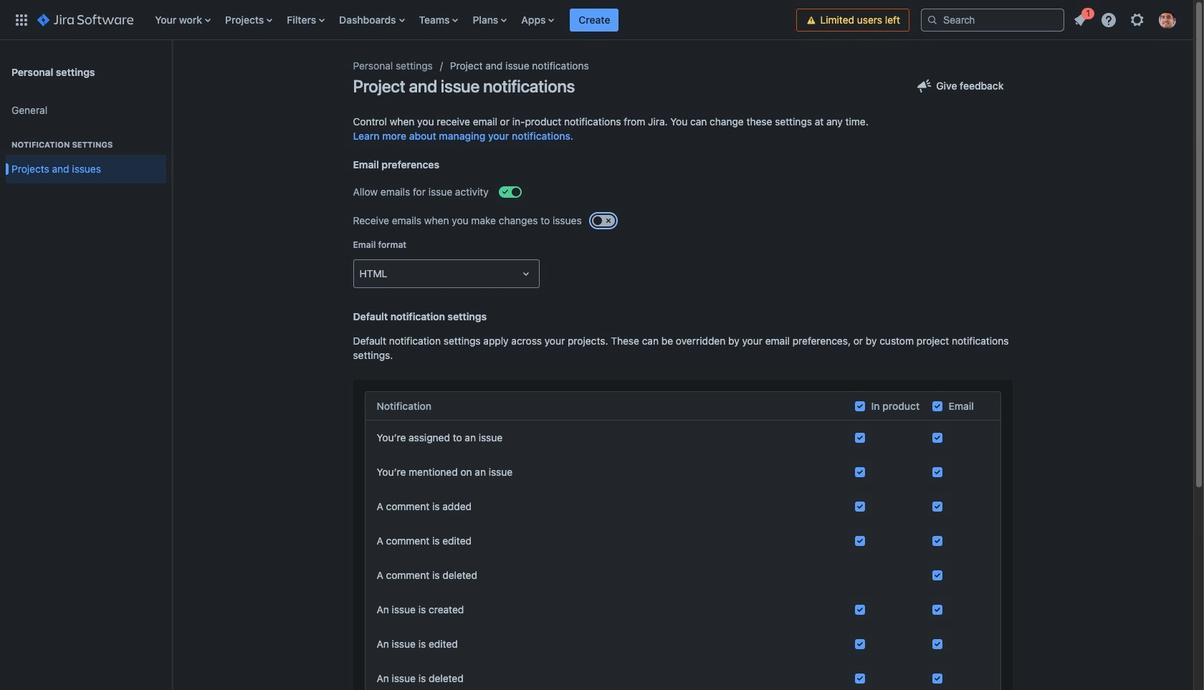 Task type: describe. For each thing, give the bounding box(es) containing it.
help image
[[1101, 11, 1118, 28]]

open image
[[517, 265, 535, 283]]

2 group from the top
[[6, 125, 166, 188]]

1 group from the top
[[6, 92, 166, 192]]

1 horizontal spatial list
[[1068, 5, 1186, 33]]

settings image
[[1130, 11, 1147, 28]]

Search field
[[922, 8, 1065, 31]]

notifications image
[[1072, 11, 1090, 28]]

list item inside list
[[1068, 5, 1095, 31]]



Task type: vqa. For each thing, say whether or not it's contained in the screenshot.
the Jira Software 'image'
yes



Task type: locate. For each thing, give the bounding box(es) containing it.
1 horizontal spatial list item
[[1068, 5, 1095, 31]]

sidebar navigation image
[[156, 57, 188, 86]]

list
[[148, 0, 797, 40], [1068, 5, 1186, 33]]

jira software image
[[37, 11, 134, 28], [37, 11, 134, 28]]

primary element
[[9, 0, 797, 40]]

0 horizontal spatial list
[[148, 0, 797, 40]]

list item
[[571, 0, 619, 40], [1068, 5, 1095, 31]]

0 horizontal spatial list item
[[571, 0, 619, 40]]

None text field
[[360, 267, 362, 281]]

group
[[6, 92, 166, 192], [6, 125, 166, 188]]

banner
[[0, 0, 1194, 40]]

heading
[[6, 139, 166, 151]]

your profile and settings image
[[1160, 11, 1177, 28]]

None search field
[[922, 8, 1065, 31]]

search image
[[927, 14, 939, 25]]

appswitcher icon image
[[13, 11, 30, 28]]



